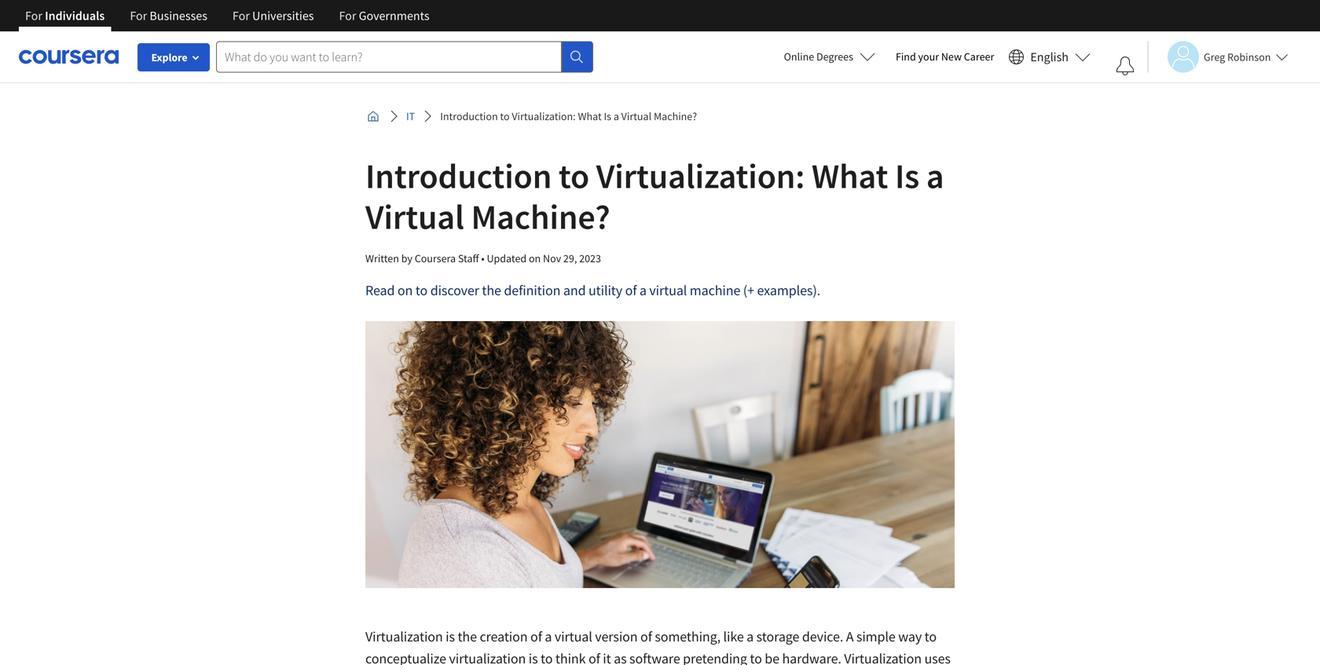 Task type: describe. For each thing, give the bounding box(es) containing it.
1 horizontal spatial the
[[482, 282, 501, 299]]

find your new career
[[896, 50, 994, 64]]

0 horizontal spatial virtualization
[[365, 628, 443, 646]]

utility
[[589, 282, 623, 299]]

way
[[899, 628, 922, 646]]

businesses
[[150, 8, 207, 24]]

coursera image
[[19, 44, 119, 69]]

greg robinson
[[1204, 50, 1271, 64]]

1 horizontal spatial on
[[529, 252, 541, 266]]

0 vertical spatial virtual
[[621, 109, 652, 123]]

think
[[556, 650, 586, 666]]

find your new career link
[[888, 47, 1002, 67]]

discover
[[430, 282, 479, 299]]

0 vertical spatial is
[[604, 109, 612, 123]]

of right creation
[[531, 628, 542, 646]]

29,
[[563, 252, 577, 266]]

hardware.
[[782, 650, 842, 666]]

for individuals
[[25, 8, 105, 24]]

version
[[595, 628, 638, 646]]

0 horizontal spatial on
[[398, 282, 413, 299]]

new
[[941, 50, 962, 64]]

1 vertical spatial what
[[812, 154, 888, 198]]

explore button
[[138, 43, 210, 72]]

(+
[[743, 282, 755, 299]]

robinson
[[1228, 50, 1271, 64]]

creation
[[480, 628, 528, 646]]

online degrees button
[[772, 39, 888, 74]]

is inside introduction to virtualization: what is a virtual machine?
[[895, 154, 920, 198]]

examples).
[[757, 282, 821, 299]]

it
[[603, 650, 611, 666]]

coursera
[[415, 252, 456, 266]]

and
[[563, 282, 586, 299]]

0 vertical spatial is
[[446, 628, 455, 646]]

1 horizontal spatial virtualization
[[844, 650, 922, 666]]

for governments
[[339, 8, 430, 24]]

for for individuals
[[25, 8, 42, 24]]

find
[[896, 50, 916, 64]]

explore
[[151, 50, 187, 64]]

to inside introduction to virtualization: what is a virtual machine?
[[559, 154, 590, 198]]

nov
[[543, 252, 561, 266]]

virtual inside introduction to virtualization: what is a virtual machine?
[[365, 195, 464, 239]]

read on to discover the definition and utility of a virtual machine (+ examples).
[[365, 282, 823, 299]]

show notifications image
[[1116, 57, 1135, 75]]

for for governments
[[339, 8, 356, 24]]

for universities
[[233, 8, 314, 24]]

virtual inside virtualization is the creation of a virtual version of something, like a storage device. a simple way to conceptualize virtualization is to think of it as software pretending to be hardware. virtualization use
[[555, 628, 592, 646]]

degrees
[[817, 50, 854, 64]]

virtualization
[[449, 650, 526, 666]]

a
[[846, 628, 854, 646]]

conceptualize
[[365, 650, 446, 666]]

for for universities
[[233, 8, 250, 24]]

greg robinson button
[[1148, 41, 1288, 73]]

written by coursera staff • updated on nov 29, 2023
[[365, 252, 601, 266]]

home image
[[367, 110, 380, 123]]

governments
[[359, 8, 430, 24]]

for businesses
[[130, 8, 207, 24]]



Task type: locate. For each thing, give the bounding box(es) containing it.
machine
[[690, 282, 741, 299]]

1 horizontal spatial virtual
[[649, 282, 687, 299]]

virtual up think
[[555, 628, 592, 646]]

introduction to virtualization: what is a virtual machine?
[[440, 109, 697, 123], [365, 154, 944, 239]]

software
[[630, 650, 680, 666]]

1 horizontal spatial what
[[812, 154, 888, 198]]

is
[[446, 628, 455, 646], [529, 650, 538, 666]]

1 vertical spatial virtualization:
[[596, 154, 805, 198]]

a
[[614, 109, 619, 123], [926, 154, 944, 198], [640, 282, 647, 299], [545, 628, 552, 646], [747, 628, 754, 646]]

virtual
[[649, 282, 687, 299], [555, 628, 592, 646]]

0 horizontal spatial virtual
[[555, 628, 592, 646]]

the up virtualization
[[458, 628, 477, 646]]

the inside virtualization is the creation of a virtual version of something, like a storage device. a simple way to conceptualize virtualization is to think of it as software pretending to be hardware. virtualization use
[[458, 628, 477, 646]]

by
[[401, 252, 413, 266]]

virtualization
[[365, 628, 443, 646], [844, 650, 922, 666]]

online degrees
[[784, 50, 854, 64]]

for for businesses
[[130, 8, 147, 24]]

1 horizontal spatial is
[[529, 650, 538, 666]]

it
[[406, 109, 415, 123]]

1 vertical spatial virtual
[[555, 628, 592, 646]]

1 horizontal spatial machine?
[[654, 109, 697, 123]]

1 vertical spatial is
[[895, 154, 920, 198]]

1 vertical spatial is
[[529, 650, 538, 666]]

1 vertical spatial on
[[398, 282, 413, 299]]

something,
[[655, 628, 721, 646]]

updated
[[487, 252, 527, 266]]

0 horizontal spatial virtualization:
[[512, 109, 576, 123]]

virtualization up conceptualize
[[365, 628, 443, 646]]

for
[[25, 8, 42, 24], [130, 8, 147, 24], [233, 8, 250, 24], [339, 8, 356, 24]]

0 horizontal spatial is
[[604, 109, 612, 123]]

1 horizontal spatial is
[[895, 154, 920, 198]]

universities
[[252, 8, 314, 24]]

1 horizontal spatial virtual
[[621, 109, 652, 123]]

for left governments
[[339, 8, 356, 24]]

introduction to virtualization: what is a virtual machine? link
[[434, 102, 704, 130]]

0 vertical spatial introduction
[[440, 109, 498, 123]]

on right read at the top
[[398, 282, 413, 299]]

simple
[[857, 628, 896, 646]]

storage
[[757, 628, 800, 646]]

virtual
[[621, 109, 652, 123], [365, 195, 464, 239]]

on left 'nov'
[[529, 252, 541, 266]]

like
[[724, 628, 744, 646]]

your
[[918, 50, 939, 64]]

machine? inside introduction to virtualization: what is a virtual machine? link
[[654, 109, 697, 123]]

[featured image] a person researches virtual machines on a computer and a cell phone. image
[[365, 321, 955, 589]]

0 horizontal spatial the
[[458, 628, 477, 646]]

what
[[578, 109, 602, 123], [812, 154, 888, 198]]

virtual left machine
[[649, 282, 687, 299]]

machine?
[[654, 109, 697, 123], [471, 195, 610, 239]]

on
[[529, 252, 541, 266], [398, 282, 413, 299]]

read
[[365, 282, 395, 299]]

1 vertical spatial the
[[458, 628, 477, 646]]

0 vertical spatial the
[[482, 282, 501, 299]]

None search field
[[216, 41, 593, 73]]

the
[[482, 282, 501, 299], [458, 628, 477, 646]]

introduction right it
[[440, 109, 498, 123]]

2 for from the left
[[130, 8, 147, 24]]

written
[[365, 252, 399, 266]]

1 horizontal spatial virtualization:
[[596, 154, 805, 198]]

online
[[784, 50, 814, 64]]

0 vertical spatial machine?
[[654, 109, 697, 123]]

1 vertical spatial virtual
[[365, 195, 464, 239]]

virtualization down simple
[[844, 650, 922, 666]]

staff
[[458, 252, 479, 266]]

career
[[964, 50, 994, 64]]

1 vertical spatial introduction to virtualization: what is a virtual machine?
[[365, 154, 944, 239]]

as
[[614, 650, 627, 666]]

introduction down it
[[365, 154, 552, 198]]

english button
[[1002, 31, 1097, 83]]

0 horizontal spatial machine?
[[471, 195, 610, 239]]

for left businesses
[[130, 8, 147, 24]]

1 for from the left
[[25, 8, 42, 24]]

2023
[[579, 252, 601, 266]]

virtualization: inside introduction to virtualization: what is a virtual machine?
[[596, 154, 805, 198]]

0 horizontal spatial virtual
[[365, 195, 464, 239]]

0 vertical spatial introduction to virtualization: what is a virtual machine?
[[440, 109, 697, 123]]

1 vertical spatial machine?
[[471, 195, 610, 239]]

pretending
[[683, 650, 747, 666]]

is up virtualization
[[446, 628, 455, 646]]

it link
[[400, 102, 421, 130]]

of
[[625, 282, 637, 299], [531, 628, 542, 646], [641, 628, 652, 646], [589, 650, 600, 666]]

•
[[481, 252, 485, 266]]

for left universities
[[233, 8, 250, 24]]

is left think
[[529, 650, 538, 666]]

what inside introduction to virtualization: what is a virtual machine? link
[[578, 109, 602, 123]]

virtualization:
[[512, 109, 576, 123], [596, 154, 805, 198]]

1 vertical spatial introduction
[[365, 154, 552, 198]]

0 vertical spatial virtualization
[[365, 628, 443, 646]]

of left it
[[589, 650, 600, 666]]

0 horizontal spatial what
[[578, 109, 602, 123]]

for left "individuals"
[[25, 8, 42, 24]]

3 for from the left
[[233, 8, 250, 24]]

device.
[[802, 628, 844, 646]]

of up software
[[641, 628, 652, 646]]

a inside introduction to virtualization: what is a virtual machine?
[[926, 154, 944, 198]]

definition
[[504, 282, 561, 299]]

to
[[500, 109, 510, 123], [559, 154, 590, 198], [416, 282, 428, 299], [925, 628, 937, 646], [541, 650, 553, 666], [750, 650, 762, 666]]

4 for from the left
[[339, 8, 356, 24]]

0 vertical spatial what
[[578, 109, 602, 123]]

is
[[604, 109, 612, 123], [895, 154, 920, 198]]

greg
[[1204, 50, 1225, 64]]

0 horizontal spatial is
[[446, 628, 455, 646]]

0 vertical spatial virtualization:
[[512, 109, 576, 123]]

introduction
[[440, 109, 498, 123], [365, 154, 552, 198]]

machine? inside introduction to virtualization: what is a virtual machine?
[[471, 195, 610, 239]]

of right "utility"
[[625, 282, 637, 299]]

introduction inside introduction to virtualization: what is a virtual machine?
[[365, 154, 552, 198]]

virtualization is the creation of a virtual version of something, like a storage device. a simple way to conceptualize virtualization is to think of it as software pretending to be hardware. virtualization use
[[365, 628, 951, 666]]

banner navigation
[[13, 0, 442, 31]]

the down written by coursera staff • updated on nov 29, 2023 on the left of page
[[482, 282, 501, 299]]

be
[[765, 650, 780, 666]]

individuals
[[45, 8, 105, 24]]

Search catalog text field
[[216, 41, 562, 73]]

0 vertical spatial virtual
[[649, 282, 687, 299]]

english
[[1031, 49, 1069, 65]]

0 vertical spatial on
[[529, 252, 541, 266]]

1 vertical spatial virtualization
[[844, 650, 922, 666]]



Task type: vqa. For each thing, say whether or not it's contained in the screenshot.
Student experience link
no



